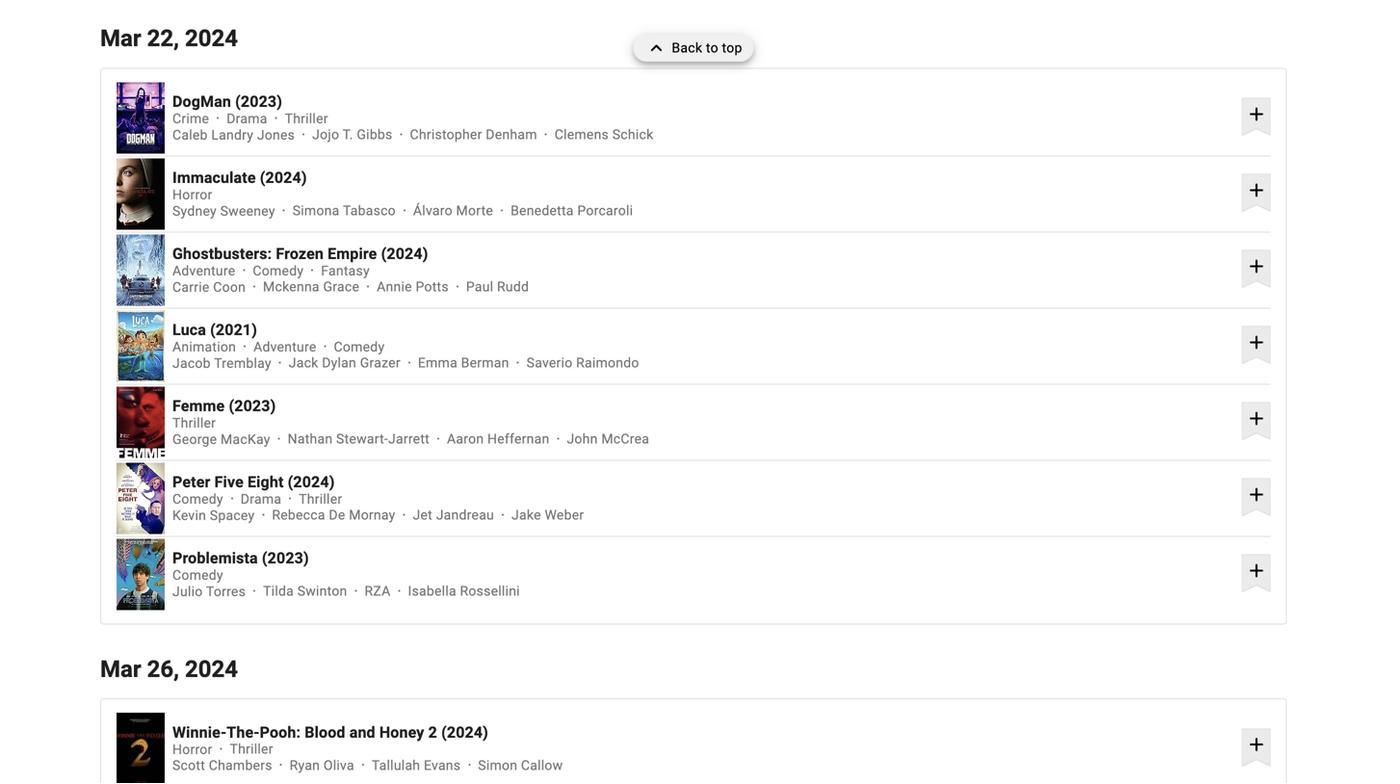 Task type: vqa. For each thing, say whether or not it's contained in the screenshot.
Nathan Stewart-Jarrett
yes



Task type: describe. For each thing, give the bounding box(es) containing it.
problemista (2023) comedy
[[172, 549, 309, 583]]

caleb landry jones
[[172, 127, 295, 143]]

denham
[[486, 127, 537, 143]]

(2024) up annie potts
[[381, 245, 428, 263]]

aaron heffernan
[[447, 431, 549, 447]]

emma
[[418, 355, 457, 371]]

nathan
[[288, 431, 333, 447]]

tallulah evans
[[372, 758, 461, 773]]

emma berman
[[418, 355, 509, 371]]

jojo
[[312, 127, 339, 143]]

oliva
[[324, 758, 354, 773]]

mckenna grace
[[263, 279, 359, 295]]

sweeney
[[220, 203, 275, 219]]

ryan
[[290, 758, 320, 773]]

expand less image
[[645, 35, 672, 62]]

berman
[[461, 355, 509, 371]]

dogman (2023) button
[[172, 93, 1234, 111]]

morte
[[456, 203, 493, 219]]

2024 for mar 22, 2024
[[185, 25, 238, 52]]

(2023) for dogman (2023)
[[235, 93, 282, 111]]

tallulah
[[372, 758, 420, 773]]

fantasy
[[321, 263, 370, 279]]

john mccrea
[[567, 431, 649, 447]]

blood
[[305, 723, 345, 742]]

the-
[[227, 723, 260, 742]]

simona
[[293, 203, 340, 219]]

(2021)
[[210, 321, 257, 339]]

(2024) right '2' at the bottom left
[[441, 723, 488, 742]]

add image
[[1245, 483, 1268, 506]]

mccrea
[[601, 431, 649, 447]]

add image for dogman (2023)
[[1245, 102, 1268, 125]]

and
[[349, 723, 375, 742]]

paul
[[466, 279, 493, 295]]

group for peter five eight (2024)
[[117, 463, 165, 534]]

horror inside immaculate (2024) horror
[[172, 187, 212, 203]]

marco barricelli, jim gaffigan, maya rudolph, peter sohn, emma berman, jacob tremblay, jack dylan grazer, and saverio raimondo in luca (2021) image
[[117, 310, 165, 382]]

pooh:
[[260, 723, 301, 742]]

jake
[[512, 507, 541, 523]]

luca (2021)
[[172, 321, 257, 339]]

frozen
[[276, 245, 324, 263]]

top
[[722, 40, 742, 56]]

grazer
[[360, 355, 401, 371]]

coon
[[213, 279, 246, 295]]

2024 for mar 26, 2024
[[185, 655, 238, 683]]

jet jandreau
[[413, 507, 494, 523]]

isabella rossellini
[[408, 583, 520, 599]]

julio torres
[[172, 583, 246, 599]]

group for winnie-the-pooh: blood and honey 2 (2024)
[[117, 713, 165, 783]]

kevin spacey
[[172, 507, 255, 523]]

isabella
[[408, 583, 456, 599]]

jack dylan grazer
[[289, 355, 401, 371]]

gibbs
[[357, 127, 393, 143]]

heffernan
[[487, 431, 549, 447]]

caleb landry jones in dogman (2023) image
[[117, 82, 165, 153]]

jandreau
[[436, 507, 494, 523]]

22,
[[147, 25, 179, 52]]

thriller up rebecca de mornay
[[299, 491, 342, 507]]

tilda swinton
[[263, 583, 347, 599]]

immaculate
[[172, 169, 256, 187]]

saverio raimondo
[[527, 355, 639, 371]]

benedetta porcaroli
[[511, 203, 633, 219]]

winnie-
[[172, 723, 227, 742]]

ghostbusters: frozen empire (2024) image
[[117, 234, 165, 306]]

simon callow
[[478, 758, 563, 773]]

(2023) for femme (2023) thriller
[[229, 397, 276, 415]]

simona tabasco
[[293, 203, 396, 219]]

annie potts
[[377, 279, 449, 295]]

dogman (2023)
[[172, 93, 282, 111]]

george mackay and nathan stewart-jarrett in femme (2023) image
[[117, 387, 165, 458]]

rebecca
[[272, 507, 325, 523]]

scott chambers
[[172, 758, 272, 773]]

george
[[172, 431, 217, 447]]

(2024) up "rebecca"
[[288, 473, 335, 491]]

evans
[[424, 758, 461, 773]]

clemens schick
[[555, 127, 653, 143]]

group for ghostbusters: frozen empire (2024)
[[117, 234, 165, 306]]

sydney sweeney
[[172, 203, 275, 219]]

christopher
[[410, 127, 482, 143]]

spacey
[[210, 507, 255, 523]]

2
[[428, 723, 437, 742]]

torres
[[206, 583, 246, 599]]

mckenna
[[263, 279, 320, 295]]

ryan oliva
[[290, 758, 354, 773]]

group for luca (2021)
[[117, 310, 165, 382]]

immaculate (2024) button
[[172, 169, 1234, 187]]

saverio
[[527, 355, 573, 371]]

add image for femme (2023)
[[1245, 407, 1268, 430]]

add image for immaculate (2024)
[[1245, 178, 1268, 202]]

group for problemista (2023)
[[117, 539, 165, 610]]

nathan stewart-jarrett
[[288, 431, 430, 447]]

group for immaculate (2024)
[[117, 158, 165, 230]]

add image for winnie-the-pooh: blood and honey 2 (2024)
[[1245, 733, 1268, 756]]

tilda
[[263, 583, 294, 599]]



Task type: locate. For each thing, give the bounding box(es) containing it.
6 group from the top
[[117, 463, 165, 534]]

1 horizontal spatial adventure
[[253, 339, 316, 355]]

winnie-the-pooh: blood and honey 2 (2024)
[[172, 723, 488, 742]]

crime
[[172, 111, 209, 127]]

jojo t. gibbs
[[312, 127, 393, 143]]

(2023) up the tilda
[[262, 549, 309, 567]]

group left the carrie
[[117, 234, 165, 306]]

1 vertical spatial horror
[[172, 741, 212, 757]]

annie
[[377, 279, 412, 295]]

1 add image from the top
[[1245, 102, 1268, 125]]

adventure up carrie coon
[[172, 263, 235, 279]]

add image for luca (2021)
[[1245, 331, 1268, 354]]

thriller up jojo on the top
[[285, 111, 328, 127]]

simon
[[478, 758, 517, 773]]

drama up "spacey"
[[241, 491, 281, 507]]

peter
[[172, 473, 210, 491]]

2 horror from the top
[[172, 741, 212, 757]]

scott
[[172, 758, 205, 773]]

aaron
[[447, 431, 484, 447]]

mar left 26,
[[100, 655, 141, 683]]

5 group from the top
[[117, 387, 165, 458]]

porcaroli
[[577, 203, 633, 219]]

thriller up george
[[172, 415, 216, 431]]

comedy up kevin
[[172, 491, 223, 507]]

rza
[[365, 583, 391, 599]]

2 vertical spatial (2023)
[[262, 549, 309, 567]]

horror up the sydney
[[172, 187, 212, 203]]

mar for mar 26, 2024
[[100, 655, 141, 683]]

1 horror from the top
[[172, 187, 212, 203]]

ghostbusters: frozen empire (2024) button
[[172, 245, 1234, 263]]

thriller
[[285, 111, 328, 127], [172, 415, 216, 431], [299, 491, 342, 507], [230, 741, 273, 757]]

back
[[672, 40, 702, 56]]

honey
[[379, 723, 424, 742]]

adventure up jack
[[253, 339, 316, 355]]

2 add image from the top
[[1245, 178, 1268, 202]]

winnie-the-pooh: blood and honey 2 (2024) button
[[172, 723, 1234, 742]]

mar left 22,
[[100, 25, 141, 52]]

problemista (2023) image
[[117, 539, 165, 610]]

0 vertical spatial adventure
[[172, 263, 235, 279]]

1 vertical spatial mar
[[100, 655, 141, 683]]

mar 22, 2024
[[100, 25, 238, 52]]

peter five eight (2024) image
[[117, 463, 165, 534]]

2024 right 22,
[[185, 25, 238, 52]]

grace
[[323, 279, 359, 295]]

group left crime
[[117, 82, 165, 153]]

comedy
[[253, 263, 304, 279], [334, 339, 385, 355], [172, 491, 223, 507], [172, 567, 223, 583]]

back to top button
[[633, 35, 754, 62]]

jacob tremblay
[[172, 355, 271, 371]]

mackay
[[221, 431, 270, 447]]

drama
[[227, 111, 267, 127], [241, 491, 281, 507]]

sydney
[[172, 203, 217, 219]]

rossellini
[[460, 583, 520, 599]]

1 vertical spatial 2024
[[185, 655, 238, 683]]

jacob
[[172, 355, 211, 371]]

add image
[[1245, 102, 1268, 125], [1245, 178, 1268, 202], [1245, 255, 1268, 278], [1245, 331, 1268, 354], [1245, 407, 1268, 430], [1245, 559, 1268, 582], [1245, 733, 1268, 756]]

0 vertical spatial 2024
[[185, 25, 238, 52]]

(2023) up jones
[[235, 93, 282, 111]]

(2024)
[[260, 169, 307, 187], [381, 245, 428, 263], [288, 473, 335, 491], [441, 723, 488, 742]]

christopher denham
[[410, 127, 537, 143]]

1 2024 from the top
[[185, 25, 238, 52]]

8 group from the top
[[117, 713, 165, 783]]

eight
[[248, 473, 284, 491]]

add image for ghostbusters: frozen empire (2024)
[[1245, 255, 1268, 278]]

sydney sweeney in immaculate (2024) image
[[117, 158, 165, 230]]

comedy inside "problemista (2023) comedy"
[[172, 567, 223, 583]]

2 group from the top
[[117, 158, 165, 230]]

femme (2023) thriller
[[172, 397, 276, 431]]

26,
[[147, 655, 179, 683]]

winnie-the-pooh: blood and honey 2 (2024) image
[[117, 713, 165, 783]]

álvaro
[[413, 203, 453, 219]]

group left luca
[[117, 310, 165, 382]]

(2023) for problemista (2023) comedy
[[262, 549, 309, 567]]

0 vertical spatial horror
[[172, 187, 212, 203]]

(2024) inside immaculate (2024) horror
[[260, 169, 307, 187]]

clemens
[[555, 127, 609, 143]]

comedy up jack dylan grazer
[[334, 339, 385, 355]]

femme (2023) button
[[172, 397, 1234, 415]]

rebecca de mornay
[[272, 507, 395, 523]]

george mackay
[[172, 431, 270, 447]]

group left kevin
[[117, 463, 165, 534]]

6 add image from the top
[[1245, 559, 1268, 582]]

0 vertical spatial (2023)
[[235, 93, 282, 111]]

chambers
[[209, 758, 272, 773]]

(2023) inside femme (2023) thriller
[[229, 397, 276, 415]]

carrie
[[172, 279, 210, 295]]

comedy up the julio
[[172, 567, 223, 583]]

horror
[[172, 187, 212, 203], [172, 741, 212, 757]]

1 vertical spatial drama
[[241, 491, 281, 507]]

(2024) down jones
[[260, 169, 307, 187]]

rudd
[[497, 279, 529, 295]]

7 group from the top
[[117, 539, 165, 610]]

ghostbusters:
[[172, 245, 272, 263]]

tremblay
[[214, 355, 271, 371]]

1 mar from the top
[[100, 25, 141, 52]]

3 group from the top
[[117, 234, 165, 306]]

thriller inside femme (2023) thriller
[[172, 415, 216, 431]]

dogman
[[172, 93, 231, 111]]

problemista
[[172, 549, 258, 567]]

2 2024 from the top
[[185, 655, 238, 683]]

drama for (2023)
[[227, 111, 267, 127]]

problemista (2023) button
[[172, 549, 1234, 567]]

4 add image from the top
[[1245, 331, 1268, 354]]

landry
[[211, 127, 253, 143]]

paul rudd
[[466, 279, 529, 295]]

group for dogman (2023)
[[117, 82, 165, 153]]

peter five eight (2024)
[[172, 473, 335, 491]]

0 horizontal spatial adventure
[[172, 263, 235, 279]]

group left george
[[117, 387, 165, 458]]

drama for five
[[241, 491, 281, 507]]

group
[[117, 82, 165, 153], [117, 158, 165, 230], [117, 234, 165, 306], [117, 310, 165, 382], [117, 387, 165, 458], [117, 463, 165, 534], [117, 539, 165, 610], [117, 713, 165, 783]]

3 add image from the top
[[1245, 255, 1268, 278]]

peter five eight (2024) button
[[172, 473, 1234, 491]]

benedetta
[[511, 203, 574, 219]]

thriller up chambers
[[230, 741, 273, 757]]

julio
[[172, 583, 203, 599]]

4 group from the top
[[117, 310, 165, 382]]

weber
[[545, 507, 584, 523]]

add image for problemista (2023)
[[1245, 559, 1268, 582]]

de
[[329, 507, 345, 523]]

1 group from the top
[[117, 82, 165, 153]]

(2023) inside "problemista (2023) comedy"
[[262, 549, 309, 567]]

comedy up the mckenna
[[253, 263, 304, 279]]

tabasco
[[343, 203, 396, 219]]

1 vertical spatial adventure
[[253, 339, 316, 355]]

jet
[[413, 507, 432, 523]]

2 mar from the top
[[100, 655, 141, 683]]

group left the julio
[[117, 539, 165, 610]]

group for femme (2023)
[[117, 387, 165, 458]]

mornay
[[349, 507, 395, 523]]

schick
[[612, 127, 653, 143]]

kevin
[[172, 507, 206, 523]]

group left scott
[[117, 713, 165, 783]]

0 vertical spatial drama
[[227, 111, 267, 127]]

drama up the caleb landry jones
[[227, 111, 267, 127]]

femme
[[172, 397, 225, 415]]

john
[[567, 431, 598, 447]]

1 vertical spatial (2023)
[[229, 397, 276, 415]]

luca (2021) button
[[172, 321, 1234, 339]]

mar 26, 2024
[[100, 655, 238, 683]]

5 add image from the top
[[1245, 407, 1268, 430]]

luca
[[172, 321, 206, 339]]

7 add image from the top
[[1245, 733, 1268, 756]]

potts
[[416, 279, 449, 295]]

animation
[[172, 339, 236, 355]]

horror up scott
[[172, 741, 212, 757]]

0 vertical spatial mar
[[100, 25, 141, 52]]

2024 right 26,
[[185, 655, 238, 683]]

mar for mar 22, 2024
[[100, 25, 141, 52]]

carrie coon
[[172, 279, 246, 295]]

(2023) up mackay
[[229, 397, 276, 415]]

dylan
[[322, 355, 356, 371]]

group left the sydney
[[117, 158, 165, 230]]

jones
[[257, 127, 295, 143]]



